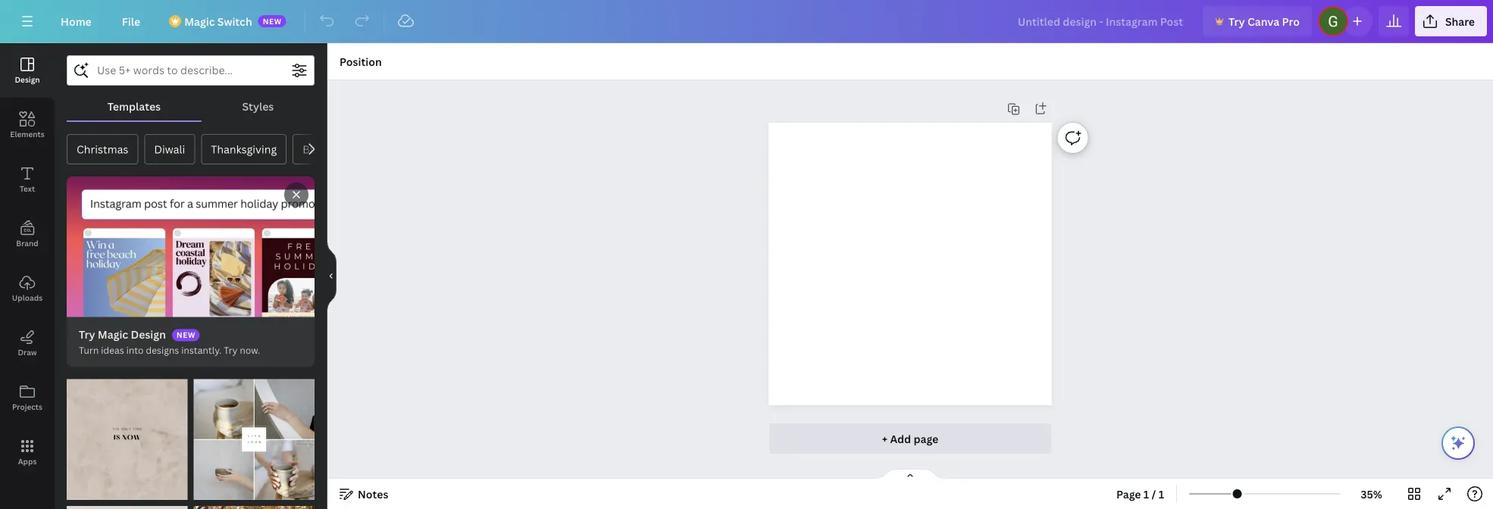 Task type: vqa. For each thing, say whether or not it's contained in the screenshot.
Beauty
no



Task type: describe. For each thing, give the bounding box(es) containing it.
try canva pro
[[1229, 14, 1300, 28]]

hide image
[[327, 240, 337, 313]]

thanksgiving button
[[201, 134, 287, 164]]

share button
[[1415, 6, 1487, 36]]

friday
[[333, 142, 363, 157]]

add
[[890, 432, 911, 446]]

pro
[[1282, 14, 1300, 28]]

text
[[20, 183, 35, 194]]

diwali button
[[144, 134, 195, 164]]

main menu bar
[[0, 0, 1493, 43]]

+
[[882, 432, 888, 446]]

notes
[[358, 487, 388, 501]]

home
[[61, 14, 92, 28]]

position button
[[334, 49, 388, 74]]

design button
[[0, 43, 55, 98]]

1 vertical spatial new
[[177, 330, 196, 340]]

1 horizontal spatial try
[[224, 344, 238, 357]]

share
[[1445, 14, 1475, 28]]

draw
[[18, 347, 37, 357]]

page
[[1116, 487, 1141, 501]]

turn
[[79, 344, 99, 357]]

ideas
[[101, 344, 124, 357]]

elements
[[10, 129, 45, 139]]

neutral minimalist simple elegant marble quote instagram post image
[[67, 379, 188, 500]]

side panel tab list
[[0, 43, 55, 480]]

black
[[303, 142, 330, 157]]

try for try canva pro
[[1229, 14, 1245, 28]]

neutral minimalist simple elegant marble quote instagram post group
[[67, 370, 188, 500]]

christmas
[[77, 142, 128, 157]]

magic switch
[[184, 14, 252, 28]]

apps
[[18, 456, 37, 467]]

try canva pro button
[[1203, 6, 1312, 36]]

styles
[[242, 99, 274, 113]]

thanksgiving
[[211, 142, 277, 157]]

projects
[[12, 402, 42, 412]]

minimal square photo collage photography instagram post group
[[194, 370, 315, 500]]

into
[[126, 344, 144, 357]]

orange natural fall quote instagram post group
[[194, 497, 315, 509]]

designs
[[146, 344, 179, 357]]

1 vertical spatial magic
[[98, 327, 128, 342]]

1 vertical spatial design
[[131, 327, 166, 342]]

notes button
[[334, 482, 394, 506]]



Task type: locate. For each thing, give the bounding box(es) containing it.
try magic design
[[79, 327, 166, 342]]

35% button
[[1347, 482, 1396, 506]]

/
[[1152, 487, 1156, 501]]

2 1 from the left
[[1159, 487, 1164, 501]]

0 horizontal spatial 1
[[1144, 487, 1149, 501]]

try for try magic design
[[79, 327, 95, 342]]

1
[[1144, 487, 1149, 501], [1159, 487, 1164, 501]]

templates button
[[67, 92, 201, 121]]

1 horizontal spatial new
[[263, 16, 282, 26]]

design inside button
[[15, 74, 40, 85]]

0 horizontal spatial magic
[[98, 327, 128, 342]]

0 vertical spatial new
[[263, 16, 282, 26]]

magic left the switch
[[184, 14, 215, 28]]

1 1 from the left
[[1144, 487, 1149, 501]]

home link
[[49, 6, 104, 36]]

black friday button
[[293, 134, 373, 164]]

0 horizontal spatial try
[[79, 327, 95, 342]]

2 horizontal spatial try
[[1229, 14, 1245, 28]]

35%
[[1361, 487, 1382, 501]]

new inside main menu bar
[[263, 16, 282, 26]]

new
[[263, 16, 282, 26], [177, 330, 196, 340]]

file button
[[110, 6, 152, 36]]

1 horizontal spatial 1
[[1159, 487, 1164, 501]]

1 horizontal spatial magic
[[184, 14, 215, 28]]

brand button
[[0, 207, 55, 261]]

0 horizontal spatial design
[[15, 74, 40, 85]]

design up elements button
[[15, 74, 40, 85]]

page 1 / 1
[[1116, 487, 1164, 501]]

diwali
[[154, 142, 185, 157]]

uploads
[[12, 293, 43, 303]]

0 horizontal spatial new
[[177, 330, 196, 340]]

uploads button
[[0, 261, 55, 316]]

design
[[15, 74, 40, 85], [131, 327, 166, 342]]

cream elegant new arrival instagram post group
[[67, 497, 188, 509]]

canva assistant image
[[1449, 434, 1467, 453]]

templates
[[107, 99, 161, 113]]

orange natural fall quote instagram post image
[[194, 506, 315, 509]]

0 vertical spatial try
[[1229, 14, 1245, 28]]

minimal square photo collage photography instagram post image
[[194, 379, 315, 500]]

canva
[[1248, 14, 1280, 28]]

file
[[122, 14, 140, 28]]

try inside button
[[1229, 14, 1245, 28]]

magic up ideas
[[98, 327, 128, 342]]

1 vertical spatial try
[[79, 327, 95, 342]]

magic inside main menu bar
[[184, 14, 215, 28]]

page
[[914, 432, 939, 446]]

elements button
[[0, 98, 55, 152]]

cream elegant new arrival instagram post image
[[67, 506, 188, 509]]

switch
[[217, 14, 252, 28]]

projects button
[[0, 371, 55, 425]]

instagram post for a summer holiday promo image
[[67, 177, 315, 317]]

1 right the /
[[1159, 487, 1164, 501]]

try up turn
[[79, 327, 95, 342]]

christmas button
[[67, 134, 138, 164]]

turn ideas into designs instantly. try now.
[[79, 344, 260, 357]]

show pages image
[[874, 468, 947, 481]]

new up instantly.
[[177, 330, 196, 340]]

1 horizontal spatial design
[[131, 327, 166, 342]]

position
[[340, 54, 382, 69]]

black friday
[[303, 142, 363, 157]]

Use 5+ words to describe... search field
[[97, 56, 284, 85]]

apps button
[[0, 425, 55, 480]]

try left "now."
[[224, 344, 238, 357]]

styles button
[[201, 92, 315, 121]]

new right the switch
[[263, 16, 282, 26]]

now.
[[240, 344, 260, 357]]

+ add page button
[[769, 424, 1052, 454]]

instantly.
[[181, 344, 222, 357]]

try
[[1229, 14, 1245, 28], [79, 327, 95, 342], [224, 344, 238, 357]]

2 vertical spatial try
[[224, 344, 238, 357]]

design up into
[[131, 327, 166, 342]]

+ add page
[[882, 432, 939, 446]]

Design title text field
[[1006, 6, 1197, 36]]

1 left the /
[[1144, 487, 1149, 501]]

try left canva
[[1229, 14, 1245, 28]]

magic
[[184, 14, 215, 28], [98, 327, 128, 342]]

draw button
[[0, 316, 55, 371]]

brand
[[16, 238, 38, 248]]

0 vertical spatial design
[[15, 74, 40, 85]]

0 vertical spatial magic
[[184, 14, 215, 28]]

text button
[[0, 152, 55, 207]]



